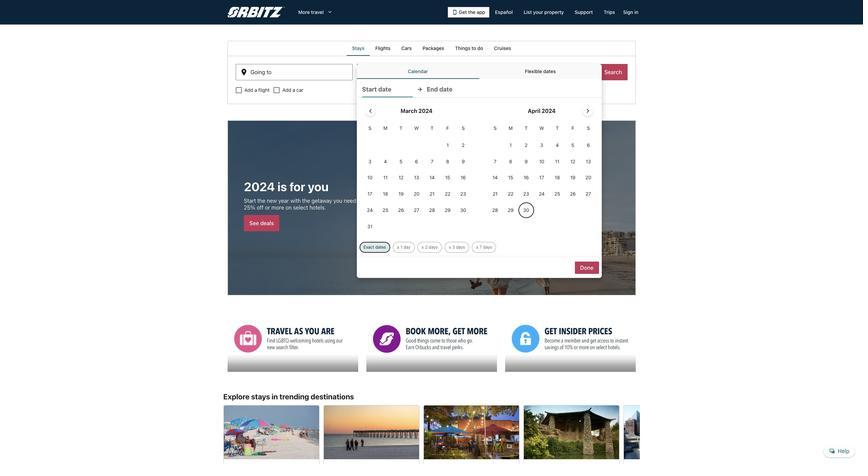 Task type: locate. For each thing, give the bounding box(es) containing it.
1 horizontal spatial 26
[[570, 191, 576, 197]]

or
[[265, 205, 270, 211]]

1 horizontal spatial 13
[[586, 159, 591, 164]]

14 for first 14 button
[[430, 175, 435, 181]]

packages
[[423, 45, 444, 51]]

application
[[362, 103, 597, 235]]

start up 25%
[[244, 198, 256, 204]]

18 inside the march 2024 element
[[383, 191, 388, 197]]

1 horizontal spatial add
[[283, 87, 291, 93]]

2 16 button from the left
[[519, 170, 534, 186]]

flexible dates link
[[479, 64, 602, 79]]

1 days from the left
[[429, 245, 438, 250]]

1 button
[[440, 138, 456, 153], [503, 138, 519, 153]]

w
[[414, 125, 419, 131], [540, 125, 544, 131]]

1 horizontal spatial start
[[362, 86, 377, 93]]

13 inside april 2024 element
[[586, 159, 591, 164]]

0 horizontal spatial 30 button
[[456, 203, 471, 218]]

see deals link
[[244, 215, 279, 231]]

0 horizontal spatial 3
[[369, 159, 372, 164]]

in right the sign
[[635, 9, 639, 15]]

2 a from the left
[[293, 87, 295, 93]]

2 30 from the left
[[524, 207, 529, 213]]

list your property link
[[519, 6, 570, 18]]

opens in a new window image
[[227, 316, 233, 322], [505, 316, 511, 322]]

2 21 from the left
[[493, 191, 498, 197]]

26
[[570, 191, 576, 197], [398, 207, 404, 213]]

1 vertical spatial 11 button
[[378, 170, 393, 186]]

0 horizontal spatial f
[[447, 125, 449, 131]]

12 inside the march 2024 element
[[399, 175, 404, 181]]

1 21 button from the left
[[425, 186, 440, 202]]

1 horizontal spatial the
[[302, 198, 310, 204]]

0 vertical spatial 3
[[541, 142, 544, 148]]

1 1 button from the left
[[440, 138, 456, 153]]

more
[[271, 205, 284, 211]]

sign in
[[623, 9, 639, 15]]

start inside button
[[362, 86, 377, 93]]

0 horizontal spatial 15
[[445, 175, 450, 181]]

f inside the march 2024 element
[[447, 125, 449, 131]]

29 inside the march 2024 element
[[445, 207, 451, 213]]

1 button for april 2024
[[503, 138, 519, 153]]

2 date from the left
[[440, 86, 453, 93]]

you
[[308, 179, 329, 194], [333, 198, 342, 204]]

10 inside the march 2024 element
[[368, 175, 373, 181]]

± right day
[[422, 245, 424, 250]]

days left ± 7 days
[[456, 245, 465, 250]]

days for ± 2 days
[[429, 245, 438, 250]]

days for ± 7 days
[[483, 245, 492, 250]]

0 horizontal spatial 6
[[415, 159, 418, 164]]

1 horizontal spatial 20
[[586, 175, 592, 181]]

2 9 button from the left
[[519, 154, 534, 169]]

29
[[445, 207, 451, 213], [508, 207, 514, 213]]

25 inside the march 2024 element
[[383, 207, 389, 213]]

14 inside april 2024 element
[[493, 175, 498, 181]]

4 ± from the left
[[476, 245, 479, 250]]

the up "select"
[[302, 198, 310, 204]]

28 inside the march 2024 element
[[429, 207, 435, 213]]

15
[[445, 175, 450, 181], [508, 175, 513, 181]]

start
[[362, 86, 377, 93], [244, 198, 256, 204]]

22 button
[[440, 186, 456, 202], [503, 186, 519, 202]]

march 2024 element
[[362, 125, 471, 235]]

2 21 button from the left
[[488, 186, 503, 202]]

2024 up new
[[244, 179, 275, 194]]

days left ± 3 days
[[429, 245, 438, 250]]

0 vertical spatial start
[[362, 86, 377, 93]]

23 inside april 2024 element
[[524, 191, 529, 197]]

application inside the 2024 is for you main content
[[362, 103, 597, 235]]

18 button
[[550, 170, 565, 186], [378, 186, 393, 202]]

a for car
[[293, 87, 295, 93]]

next month image
[[584, 107, 592, 115]]

11
[[555, 159, 560, 164], [384, 175, 388, 181]]

0 vertical spatial 12 button
[[565, 154, 581, 169]]

the for start
[[257, 198, 265, 204]]

1
[[447, 142, 449, 148], [510, 142, 512, 148], [401, 245, 403, 250]]

tab list containing calendar
[[357, 64, 602, 79]]

7 inside the march 2024 element
[[431, 159, 434, 164]]

21 button
[[425, 186, 440, 202], [488, 186, 503, 202]]

previous month image
[[367, 107, 375, 115]]

2 ± from the left
[[422, 245, 424, 250]]

17 for left 17 button
[[368, 191, 373, 197]]

w inside april 2024 element
[[540, 125, 544, 131]]

26 inside the march 2024 element
[[398, 207, 404, 213]]

1 horizontal spatial you
[[333, 198, 342, 204]]

15 inside the march 2024 element
[[445, 175, 450, 181]]

trips link
[[599, 6, 621, 18]]

2 horizontal spatial 3
[[541, 142, 544, 148]]

f for march 2024
[[447, 125, 449, 131]]

you inside start the new year with the getaway you need and 25% off or more on select hotels.
[[333, 198, 342, 204]]

29 button inside april 2024 element
[[503, 203, 519, 218]]

6 inside april 2024 element
[[587, 142, 590, 148]]

23 inside the march 2024 element
[[461, 191, 466, 197]]

10 for right 10 button
[[539, 159, 545, 164]]

2 w from the left
[[540, 125, 544, 131]]

0 horizontal spatial you
[[308, 179, 329, 194]]

0 horizontal spatial opens in a new window image
[[227, 316, 233, 322]]

chattanooga which includes modern architecture, a fountain and a river or creek image
[[624, 405, 720, 459]]

± for ± 7 days
[[476, 245, 479, 250]]

10
[[539, 159, 545, 164], [368, 175, 373, 181]]

2 14 from the left
[[493, 175, 498, 181]]

0 horizontal spatial 11 button
[[378, 170, 393, 186]]

0 horizontal spatial 9
[[462, 159, 465, 164]]

0 horizontal spatial 13
[[414, 175, 419, 181]]

1 horizontal spatial 14 button
[[488, 170, 503, 186]]

0 horizontal spatial 2
[[425, 245, 428, 250]]

27 inside the march 2024 element
[[414, 207, 420, 213]]

1 22 button from the left
[[440, 186, 456, 202]]

2 16 from the left
[[524, 175, 529, 181]]

2 15 from the left
[[508, 175, 513, 181]]

± right ± 3 days
[[476, 245, 479, 250]]

add a car
[[283, 87, 304, 93]]

2 28 from the left
[[492, 207, 498, 213]]

m
[[384, 125, 388, 131], [509, 125, 513, 131]]

1 28 from the left
[[429, 207, 435, 213]]

1 horizontal spatial 25
[[555, 191, 560, 197]]

things to do link
[[450, 41, 489, 56]]

the for get
[[468, 9, 476, 15]]

0 horizontal spatial 9 button
[[456, 154, 471, 169]]

22
[[445, 191, 451, 197], [508, 191, 514, 197]]

1 23 button from the left
[[456, 186, 471, 202]]

21 button inside the march 2024 element
[[425, 186, 440, 202]]

1 horizontal spatial 8 button
[[503, 154, 519, 169]]

2 29 from the left
[[508, 207, 514, 213]]

days right ± 3 days
[[483, 245, 492, 250]]

24 button
[[534, 186, 550, 202], [362, 203, 378, 218]]

1 22 from the left
[[445, 191, 451, 197]]

1 horizontal spatial 30
[[524, 207, 529, 213]]

off
[[257, 205, 264, 211]]

2 1 button from the left
[[503, 138, 519, 153]]

3 ± from the left
[[449, 245, 451, 250]]

1 29 from the left
[[445, 207, 451, 213]]

1 23 from the left
[[461, 191, 466, 197]]

1 ± from the left
[[397, 245, 400, 250]]

on
[[286, 205, 292, 211]]

22 inside april 2024 element
[[508, 191, 514, 197]]

1 vertical spatial 17 button
[[362, 186, 378, 202]]

1 vertical spatial 19 button
[[393, 186, 409, 202]]

7 inside april 2024 element
[[494, 159, 497, 164]]

2024 right april on the top of the page
[[542, 108, 556, 114]]

you up getaway
[[308, 179, 329, 194]]

5 button
[[565, 138, 581, 153], [393, 154, 409, 169]]

2 s from the left
[[462, 125, 465, 131]]

1 vertical spatial 25
[[383, 207, 389, 213]]

1 t from the left
[[400, 125, 403, 131]]

0 horizontal spatial 23 button
[[456, 186, 471, 202]]

1 horizontal spatial 22 button
[[503, 186, 519, 202]]

23
[[461, 191, 466, 197], [524, 191, 529, 197]]

0 horizontal spatial 18
[[383, 191, 388, 197]]

30 for second 30 button from right
[[461, 207, 466, 213]]

2 30 button from the left
[[519, 203, 534, 218]]

1 vertical spatial 6 button
[[409, 154, 425, 169]]

0 vertical spatial 17
[[540, 175, 544, 181]]

21 for 21 "button" within the april 2024 element
[[493, 191, 498, 197]]

30 for 1st 30 button from right
[[524, 207, 529, 213]]

1 horizontal spatial 11
[[555, 159, 560, 164]]

1 horizontal spatial 14
[[493, 175, 498, 181]]

start for start the new year with the getaway you need and 25% off or more on select hotels.
[[244, 198, 256, 204]]

add left car
[[283, 87, 291, 93]]

2 m from the left
[[509, 125, 513, 131]]

lafayette showing a bar and night scenes as well as a small group of people image
[[424, 405, 520, 459]]

1 30 from the left
[[461, 207, 466, 213]]

a
[[255, 87, 257, 93], [293, 87, 295, 93]]

1 horizontal spatial 22
[[508, 191, 514, 197]]

15 inside april 2024 element
[[508, 175, 513, 181]]

14
[[430, 175, 435, 181], [493, 175, 498, 181]]

2 opens in a new window image from the left
[[505, 316, 511, 322]]

2 button
[[456, 138, 471, 153], [519, 138, 534, 153]]

2 8 from the left
[[509, 159, 512, 164]]

2 button for april 2024
[[519, 138, 534, 153]]

25
[[555, 191, 560, 197], [383, 207, 389, 213]]

21 inside april 2024 element
[[493, 191, 498, 197]]

14 inside the march 2024 element
[[430, 175, 435, 181]]

11 inside the march 2024 element
[[384, 175, 388, 181]]

0 horizontal spatial 2024
[[244, 179, 275, 194]]

27 button inside april 2024 element
[[581, 186, 597, 202]]

1 inside april 2024 element
[[510, 142, 512, 148]]

± left day
[[397, 245, 400, 250]]

w down march 2024
[[414, 125, 419, 131]]

2 2 button from the left
[[519, 138, 534, 153]]

0 vertical spatial 20
[[586, 175, 592, 181]]

2 for april 2024
[[525, 142, 528, 148]]

march
[[401, 108, 417, 114]]

11 button
[[550, 154, 565, 169], [378, 170, 393, 186]]

20 for 20 button to the right
[[586, 175, 592, 181]]

1 horizontal spatial in
[[635, 9, 639, 15]]

1 21 from the left
[[430, 191, 435, 197]]

in right stays
[[272, 392, 278, 401]]

a left flight
[[255, 87, 257, 93]]

2 23 button from the left
[[519, 186, 534, 202]]

1 horizontal spatial 1 button
[[503, 138, 519, 153]]

27 inside april 2024 element
[[586, 191, 591, 197]]

done
[[581, 265, 594, 271]]

28 inside april 2024 element
[[492, 207, 498, 213]]

26 button
[[565, 186, 581, 202], [393, 203, 409, 218]]

6 button
[[581, 138, 597, 153], [409, 154, 425, 169]]

get the app
[[459, 9, 485, 15]]

1 horizontal spatial 23 button
[[519, 186, 534, 202]]

±
[[397, 245, 400, 250], [422, 245, 424, 250], [449, 245, 451, 250], [476, 245, 479, 250]]

30 button
[[456, 203, 471, 218], [519, 203, 534, 218]]

1 7 button from the left
[[425, 154, 440, 169]]

1 w from the left
[[414, 125, 419, 131]]

2 23 from the left
[[524, 191, 529, 197]]

2 add from the left
[[283, 87, 291, 93]]

f inside april 2024 element
[[572, 125, 574, 131]]

16
[[461, 175, 466, 181], [524, 175, 529, 181]]

in inside dropdown button
[[635, 9, 639, 15]]

pensacola beach which includes a beach, a sunset and general coastal views image
[[324, 405, 420, 459]]

17 for the rightmost 17 button
[[540, 175, 544, 181]]

0 horizontal spatial 23
[[461, 191, 466, 197]]

0 horizontal spatial 10
[[368, 175, 373, 181]]

20 button
[[581, 170, 597, 186], [409, 186, 425, 202]]

13 inside the march 2024 element
[[414, 175, 419, 181]]

23 for 23 'button' within the march 2024 element
[[461, 191, 466, 197]]

2 14 button from the left
[[488, 170, 503, 186]]

0 horizontal spatial in
[[272, 392, 278, 401]]

add a flight
[[245, 87, 270, 93]]

0 horizontal spatial 19
[[399, 191, 404, 197]]

12 button
[[565, 154, 581, 169], [393, 170, 409, 186]]

2 9 from the left
[[525, 159, 528, 164]]

23 for 23 'button' in the april 2024 element
[[524, 191, 529, 197]]

4
[[556, 142, 559, 148], [384, 159, 387, 164]]

1 horizontal spatial 29 button
[[503, 203, 519, 218]]

19 button
[[565, 170, 581, 186], [393, 186, 409, 202]]

18 inside april 2024 element
[[555, 175, 560, 181]]

1 inside the march 2024 element
[[447, 142, 449, 148]]

start inside start the new year with the getaway you need and 25% off or more on select hotels.
[[244, 198, 256, 204]]

0 horizontal spatial 16 button
[[456, 170, 471, 186]]

tab list down 'do'
[[357, 64, 602, 79]]

days for ± 3 days
[[456, 245, 465, 250]]

0 horizontal spatial 19 button
[[393, 186, 409, 202]]

1 m from the left
[[384, 125, 388, 131]]

flights
[[376, 45, 391, 51]]

tab list
[[228, 41, 636, 56], [357, 64, 602, 79]]

1 vertical spatial 4 button
[[378, 154, 393, 169]]

1 for april 2024
[[510, 142, 512, 148]]

1 add from the left
[[245, 87, 253, 93]]

m inside april 2024 element
[[509, 125, 513, 131]]

20 for bottommost 20 button
[[414, 191, 420, 197]]

1 opens in a new window image from the left
[[227, 316, 233, 322]]

2024 right march
[[419, 108, 433, 114]]

1 horizontal spatial 12 button
[[565, 154, 581, 169]]

1 vertical spatial 11
[[384, 175, 388, 181]]

things
[[455, 45, 471, 51]]

you left need at top
[[333, 198, 342, 204]]

m for march 2024
[[384, 125, 388, 131]]

1 vertical spatial 4
[[384, 159, 387, 164]]

a left car
[[293, 87, 295, 93]]

10 for the leftmost 10 button
[[368, 175, 373, 181]]

0 horizontal spatial 27
[[414, 207, 420, 213]]

17 button
[[534, 170, 550, 186], [362, 186, 378, 202]]

0 vertical spatial 27
[[586, 191, 591, 197]]

w down the april 2024
[[540, 125, 544, 131]]

0 horizontal spatial 28 button
[[425, 203, 440, 218]]

27 button
[[581, 186, 597, 202], [409, 203, 425, 218]]

8 inside the march 2024 element
[[446, 159, 449, 164]]

1 16 from the left
[[461, 175, 466, 181]]

19 inside the march 2024 element
[[399, 191, 404, 197]]

9
[[462, 159, 465, 164], [525, 159, 528, 164]]

9 inside april 2024 element
[[525, 159, 528, 164]]

0 vertical spatial tab list
[[228, 41, 636, 56]]

in inside the 2024 is for you main content
[[272, 392, 278, 401]]

calendar
[[408, 68, 428, 74]]

the
[[468, 9, 476, 15], [257, 198, 265, 204], [302, 198, 310, 204]]

15 for 1st the 15 'button' from right
[[508, 175, 513, 181]]

2
[[462, 142, 465, 148], [525, 142, 528, 148], [425, 245, 428, 250]]

1 vertical spatial 26
[[398, 207, 404, 213]]

1 15 from the left
[[445, 175, 450, 181]]

1 horizontal spatial 2 button
[[519, 138, 534, 153]]

w for march
[[414, 125, 419, 131]]

28
[[429, 207, 435, 213], [492, 207, 498, 213]]

a for flight
[[255, 87, 257, 93]]

21 inside the march 2024 element
[[430, 191, 435, 197]]

1 14 button from the left
[[425, 170, 440, 186]]

2 22 from the left
[[508, 191, 514, 197]]

0 horizontal spatial 4
[[384, 159, 387, 164]]

dates right flexible
[[544, 68, 556, 74]]

17 inside the march 2024 element
[[368, 191, 373, 197]]

packages link
[[417, 41, 450, 56]]

date
[[378, 86, 392, 93], [440, 86, 453, 93]]

0 horizontal spatial 22 button
[[440, 186, 456, 202]]

2 22 button from the left
[[503, 186, 519, 202]]

dates
[[544, 68, 556, 74], [375, 245, 386, 250]]

18
[[555, 175, 560, 181], [383, 191, 388, 197]]

1 vertical spatial 18
[[383, 191, 388, 197]]

1 horizontal spatial 21 button
[[488, 186, 503, 202]]

4 s from the left
[[587, 125, 590, 131]]

3 inside the march 2024 element
[[369, 159, 372, 164]]

0 horizontal spatial 14
[[430, 175, 435, 181]]

1 horizontal spatial 9 button
[[519, 154, 534, 169]]

27 for 27 button inside april 2024 element
[[586, 191, 591, 197]]

2 days from the left
[[456, 245, 465, 250]]

14 button
[[425, 170, 440, 186], [488, 170, 503, 186]]

1 horizontal spatial 12
[[571, 159, 576, 164]]

12 inside april 2024 element
[[571, 159, 576, 164]]

± for ± 3 days
[[449, 245, 451, 250]]

your
[[533, 9, 543, 15]]

± right the ± 2 days
[[449, 245, 451, 250]]

1 date from the left
[[378, 86, 392, 93]]

0 horizontal spatial a
[[255, 87, 257, 93]]

1 horizontal spatial 21
[[493, 191, 498, 197]]

1 horizontal spatial 30 button
[[519, 203, 534, 218]]

and
[[358, 198, 367, 204]]

30 inside april 2024 element
[[524, 207, 529, 213]]

2 15 button from the left
[[503, 170, 519, 186]]

2 f from the left
[[572, 125, 574, 131]]

cars
[[402, 45, 412, 51]]

0 horizontal spatial 16
[[461, 175, 466, 181]]

orbitz logo image
[[228, 7, 285, 18]]

0 vertical spatial 19 button
[[565, 170, 581, 186]]

dates right exact
[[375, 245, 386, 250]]

12 for the topmost 12 button
[[571, 159, 576, 164]]

start up the previous month icon
[[362, 86, 377, 93]]

tab list up calendar
[[228, 41, 636, 56]]

0 horizontal spatial 11
[[384, 175, 388, 181]]

add
[[245, 87, 253, 93], [283, 87, 291, 93]]

1 horizontal spatial 2
[[462, 142, 465, 148]]

2 29 button from the left
[[503, 203, 519, 218]]

1 horizontal spatial 6 button
[[581, 138, 597, 153]]

the right get at the top right of the page
[[468, 9, 476, 15]]

12 for left 12 button
[[399, 175, 404, 181]]

application containing march 2024
[[362, 103, 597, 235]]

29 inside april 2024 element
[[508, 207, 514, 213]]

2024 for april 2024
[[542, 108, 556, 114]]

add left flight
[[245, 87, 253, 93]]

10 inside april 2024 element
[[539, 159, 545, 164]]

29 button
[[440, 203, 456, 218], [503, 203, 519, 218]]

1 9 from the left
[[462, 159, 465, 164]]

1 horizontal spatial days
[[456, 245, 465, 250]]

6 inside the march 2024 element
[[415, 159, 418, 164]]

t
[[400, 125, 403, 131], [431, 125, 434, 131], [525, 125, 528, 131], [556, 125, 559, 131]]

1 f from the left
[[447, 125, 449, 131]]

w inside the march 2024 element
[[414, 125, 419, 131]]

1 14 from the left
[[430, 175, 435, 181]]

1 vertical spatial dates
[[375, 245, 386, 250]]

3 inside april 2024 element
[[541, 142, 544, 148]]

1 a from the left
[[255, 87, 257, 93]]

0 horizontal spatial date
[[378, 86, 392, 93]]

11 button inside the march 2024 element
[[378, 170, 393, 186]]

8 inside april 2024 element
[[509, 159, 512, 164]]

more travel button
[[293, 6, 339, 18]]

23 button inside april 2024 element
[[519, 186, 534, 202]]

30 inside the march 2024 element
[[461, 207, 466, 213]]

1 horizontal spatial 26 button
[[565, 186, 581, 202]]

3 button
[[534, 138, 550, 153], [362, 154, 378, 169]]

3 days from the left
[[483, 245, 492, 250]]

3 s from the left
[[494, 125, 497, 131]]

0 horizontal spatial w
[[414, 125, 419, 131]]

0 vertical spatial 26
[[570, 191, 576, 197]]

17 inside april 2024 element
[[540, 175, 544, 181]]

travel sale activities deals image
[[228, 120, 636, 296]]

1 horizontal spatial 1
[[447, 142, 449, 148]]

1 9 button from the left
[[456, 154, 471, 169]]

1 vertical spatial 5
[[400, 159, 403, 164]]

27 for 27 button inside the march 2024 element
[[414, 207, 420, 213]]

1 vertical spatial you
[[333, 198, 342, 204]]

15 button
[[440, 170, 456, 186], [503, 170, 519, 186]]

9 inside the march 2024 element
[[462, 159, 465, 164]]

8 button
[[440, 154, 456, 169], [503, 154, 519, 169]]

1 2 button from the left
[[456, 138, 471, 153]]

2 28 button from the left
[[488, 203, 503, 218]]

1 8 from the left
[[446, 159, 449, 164]]

1 horizontal spatial 2024
[[419, 108, 433, 114]]

the up off
[[257, 198, 265, 204]]

0 horizontal spatial m
[[384, 125, 388, 131]]

start for start date
[[362, 86, 377, 93]]

30
[[461, 207, 466, 213], [524, 207, 529, 213]]

the inside get the app link
[[468, 9, 476, 15]]



Task type: describe. For each thing, give the bounding box(es) containing it.
japanese tea gardens featuring a garden and a pond image
[[524, 405, 620, 459]]

español button
[[490, 6, 519, 18]]

9 for first 9 "button" from right
[[525, 159, 528, 164]]

8 for first 8 button from right
[[509, 159, 512, 164]]

opens in a new window image
[[366, 316, 372, 322]]

1 8 button from the left
[[440, 154, 456, 169]]

± for ± 1 day
[[397, 245, 400, 250]]

0 horizontal spatial 4 button
[[378, 154, 393, 169]]

show next card image
[[636, 439, 644, 448]]

1 horizontal spatial 10 button
[[534, 154, 550, 169]]

1 horizontal spatial 24
[[539, 191, 545, 197]]

19 inside april 2024 element
[[571, 175, 576, 181]]

do
[[478, 45, 483, 51]]

31
[[368, 224, 373, 229]]

day
[[404, 245, 411, 250]]

add for add a car
[[283, 87, 291, 93]]

22 inside the march 2024 element
[[445, 191, 451, 197]]

start date
[[362, 86, 392, 93]]

exact
[[364, 245, 374, 250]]

13 button inside the march 2024 element
[[409, 170, 425, 186]]

2 for march 2024
[[462, 142, 465, 148]]

19 button inside the march 2024 element
[[393, 186, 409, 202]]

0 horizontal spatial 24 button
[[362, 203, 378, 218]]

2024 for march 2024
[[419, 108, 433, 114]]

0 horizontal spatial 1
[[401, 245, 403, 250]]

3 t from the left
[[525, 125, 528, 131]]

1 vertical spatial 20 button
[[409, 186, 425, 202]]

21 button inside april 2024 element
[[488, 186, 503, 202]]

0 horizontal spatial 17 button
[[362, 186, 378, 202]]

search
[[605, 69, 622, 75]]

explore
[[223, 392, 250, 401]]

get the app link
[[448, 7, 490, 18]]

calendar link
[[357, 64, 479, 79]]

is
[[277, 179, 287, 194]]

start date button
[[362, 82, 413, 97]]

deals
[[260, 220, 274, 226]]

1 for march 2024
[[447, 142, 449, 148]]

sign in button
[[621, 6, 641, 18]]

2 7 button from the left
[[488, 154, 503, 169]]

april
[[528, 108, 541, 114]]

18 for the rightmost 18 button
[[555, 175, 560, 181]]

year
[[278, 198, 289, 204]]

31 button
[[362, 219, 378, 234]]

search button
[[599, 64, 628, 80]]

1 vertical spatial 24
[[367, 207, 373, 213]]

1 s from the left
[[369, 125, 372, 131]]

11 inside april 2024 element
[[555, 159, 560, 164]]

more travel
[[298, 9, 324, 15]]

stays
[[352, 45, 365, 51]]

13 button inside april 2024 element
[[581, 154, 597, 169]]

27 button inside the march 2024 element
[[409, 203, 425, 218]]

travel
[[311, 9, 324, 15]]

26 inside april 2024 element
[[570, 191, 576, 197]]

destinations
[[311, 392, 354, 401]]

list
[[524, 9, 532, 15]]

end date
[[427, 86, 453, 93]]

1 30 button from the left
[[456, 203, 471, 218]]

3 for the rightmost '3' button
[[541, 142, 544, 148]]

2 8 button from the left
[[503, 154, 519, 169]]

directional image
[[417, 86, 423, 93]]

1 16 button from the left
[[456, 170, 471, 186]]

getaway
[[312, 198, 332, 204]]

2024 is for you
[[244, 179, 329, 194]]

0 vertical spatial 6 button
[[581, 138, 597, 153]]

± 2 days
[[422, 245, 438, 250]]

2 button for march 2024
[[456, 138, 471, 153]]

± 1 day
[[397, 245, 411, 250]]

1 28 button from the left
[[425, 203, 440, 218]]

0 vertical spatial 5 button
[[565, 138, 581, 153]]

hotels.
[[309, 205, 326, 211]]

1 29 button from the left
[[440, 203, 456, 218]]

tab list containing stays
[[228, 41, 636, 56]]

± 3 days
[[449, 245, 465, 250]]

4 for the left 4 button
[[384, 159, 387, 164]]

to
[[472, 45, 476, 51]]

gulf shores showing general coastal views and a sandy beach as well as a small group of people image
[[223, 405, 319, 459]]

1 horizontal spatial 7
[[480, 245, 482, 250]]

13 for the 13 'button' in the april 2024 element
[[586, 159, 591, 164]]

25 inside april 2024 element
[[555, 191, 560, 197]]

4 for right 4 button
[[556, 142, 559, 148]]

16 inside the march 2024 element
[[461, 175, 466, 181]]

1 15 button from the left
[[440, 170, 456, 186]]

april 2024 element
[[488, 125, 597, 219]]

property
[[545, 9, 564, 15]]

9 for 2nd 9 "button" from the right
[[462, 159, 465, 164]]

1 horizontal spatial 4 button
[[550, 138, 565, 153]]

dates for exact dates
[[375, 245, 386, 250]]

sign
[[623, 9, 633, 15]]

trips
[[604, 9, 615, 15]]

0 horizontal spatial 6 button
[[409, 154, 425, 169]]

m for april 2024
[[509, 125, 513, 131]]

w for april
[[540, 125, 544, 131]]

18 for bottom 18 button
[[383, 191, 388, 197]]

list your property
[[524, 9, 564, 15]]

cars link
[[396, 41, 417, 56]]

0 horizontal spatial 12 button
[[393, 170, 409, 186]]

see deals
[[249, 220, 274, 226]]

cruises link
[[489, 41, 517, 56]]

april 2024
[[528, 108, 556, 114]]

see
[[249, 220, 259, 226]]

1 horizontal spatial 18 button
[[550, 170, 565, 186]]

march 2024
[[401, 108, 433, 114]]

date for start date
[[378, 86, 392, 93]]

0 vertical spatial you
[[308, 179, 329, 194]]

app
[[477, 9, 485, 15]]

explore stays in trending destinations
[[223, 392, 354, 401]]

15 for first the 15 'button' from the left
[[445, 175, 450, 181]]

19 button inside april 2024 element
[[565, 170, 581, 186]]

0 horizontal spatial 5 button
[[393, 154, 409, 169]]

end date button
[[427, 82, 477, 97]]

2024 is for you main content
[[0, 41, 864, 464]]

16 inside april 2024 element
[[524, 175, 529, 181]]

flexible
[[525, 68, 542, 74]]

13 for the 13 'button' inside the march 2024 element
[[414, 175, 419, 181]]

14 for first 14 button from right
[[493, 175, 498, 181]]

flexible dates
[[525, 68, 556, 74]]

0 horizontal spatial 10 button
[[362, 170, 378, 186]]

show previous card image
[[219, 439, 228, 448]]

flight
[[258, 87, 270, 93]]

f for april 2024
[[572, 125, 574, 131]]

with
[[290, 198, 301, 204]]

1 button for march 2024
[[440, 138, 456, 153]]

0 horizontal spatial 25 button
[[378, 203, 393, 218]]

need
[[344, 198, 356, 204]]

things to do
[[455, 45, 483, 51]]

cruises
[[494, 45, 511, 51]]

0 vertical spatial 25 button
[[550, 186, 565, 202]]

± for ± 2 days
[[422, 245, 424, 250]]

flights link
[[370, 41, 396, 56]]

25%
[[244, 205, 255, 211]]

end
[[427, 86, 438, 93]]

1 vertical spatial 3 button
[[362, 154, 378, 169]]

11 button inside april 2024 element
[[550, 154, 565, 169]]

1 horizontal spatial 3 button
[[534, 138, 550, 153]]

0 horizontal spatial 26 button
[[393, 203, 409, 218]]

more
[[298, 9, 310, 15]]

1 vertical spatial 18 button
[[378, 186, 393, 202]]

stays
[[251, 392, 270, 401]]

5 inside the march 2024 element
[[400, 159, 403, 164]]

support link
[[570, 6, 599, 18]]

support
[[575, 9, 593, 15]]

done button
[[575, 262, 599, 274]]

1 horizontal spatial 20 button
[[581, 170, 597, 186]]

new
[[267, 198, 277, 204]]

trending
[[280, 392, 309, 401]]

5 inside april 2024 element
[[572, 142, 575, 148]]

exact dates
[[364, 245, 386, 250]]

1 horizontal spatial 24 button
[[534, 186, 550, 202]]

español
[[495, 9, 513, 15]]

1 horizontal spatial 17 button
[[534, 170, 550, 186]]

2 vertical spatial 3
[[453, 245, 455, 250]]

3 for the bottom '3' button
[[369, 159, 372, 164]]

dates for flexible dates
[[544, 68, 556, 74]]

download the app button image
[[452, 10, 458, 15]]

date for end date
[[440, 86, 453, 93]]

get
[[459, 9, 467, 15]]

select
[[293, 205, 308, 211]]

2 t from the left
[[431, 125, 434, 131]]

8 for first 8 button
[[446, 159, 449, 164]]

start the new year with the getaway you need and 25% off or more on select hotels.
[[244, 198, 367, 211]]

21 for 21 "button" in the march 2024 element
[[430, 191, 435, 197]]

car
[[297, 87, 304, 93]]

for
[[289, 179, 305, 194]]

± 7 days
[[476, 245, 492, 250]]

4 t from the left
[[556, 125, 559, 131]]

23 button inside the march 2024 element
[[456, 186, 471, 202]]

stays link
[[347, 41, 370, 56]]

add for add a flight
[[245, 87, 253, 93]]

0 vertical spatial 26 button
[[565, 186, 581, 202]]



Task type: vqa. For each thing, say whether or not it's contained in the screenshot.
Night
no



